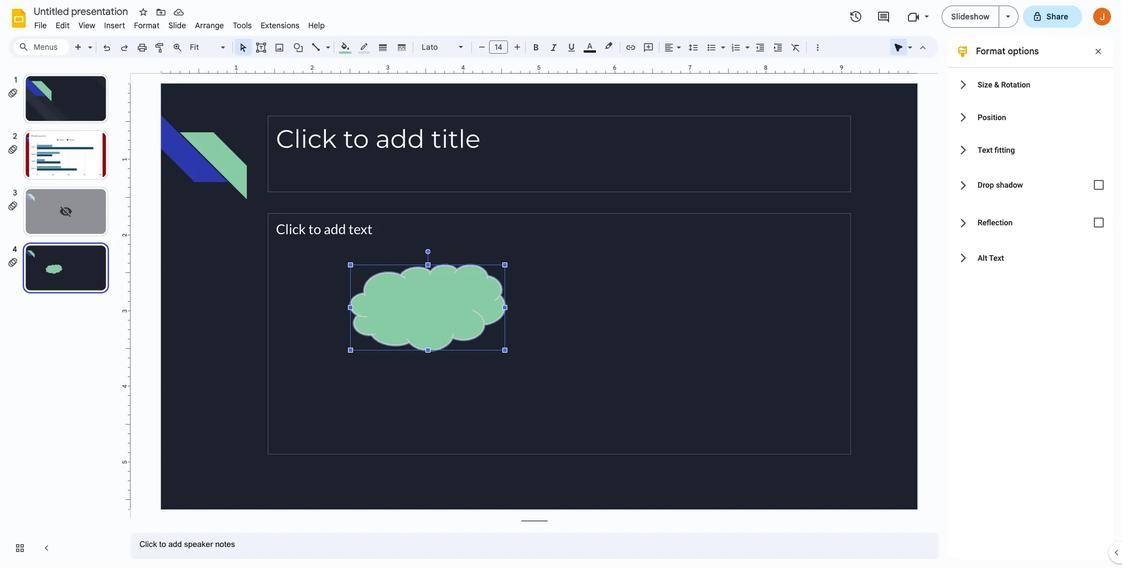 Task type: describe. For each thing, give the bounding box(es) containing it.
text inside tab
[[990, 253, 1005, 262]]

share
[[1047, 12, 1069, 22]]

arrange
[[195, 20, 224, 30]]

view menu item
[[74, 19, 100, 32]]

help menu item
[[304, 19, 329, 32]]

extensions menu item
[[256, 19, 304, 32]]

navigation inside format options application
[[0, 63, 122, 568]]

Rename text field
[[30, 4, 135, 18]]

size & rotation
[[978, 80, 1031, 89]]

drop
[[978, 180, 995, 189]]

Font size text field
[[490, 40, 508, 54]]

presentation options image
[[1006, 16, 1011, 18]]

border dash option
[[396, 39, 408, 55]]

help
[[309, 20, 325, 30]]

Star checkbox
[[136, 4, 151, 20]]

tools
[[233, 20, 252, 30]]

lato
[[422, 42, 438, 52]]

view
[[79, 20, 95, 30]]

drop shadow
[[978, 180, 1024, 189]]

position tab
[[948, 101, 1114, 133]]

slide menu item
[[164, 19, 191, 32]]

menu bar banner
[[0, 0, 1123, 568]]

arrange menu item
[[191, 19, 229, 32]]

format for format
[[134, 20, 160, 30]]

options
[[1008, 46, 1039, 57]]

text fitting
[[978, 145, 1016, 154]]

format options
[[977, 46, 1039, 57]]

size & rotation tab
[[948, 68, 1114, 101]]

slide
[[169, 20, 186, 30]]

border color: dark 2 light gray 1 image
[[358, 39, 371, 54]]

drop shadow tab
[[948, 166, 1114, 204]]

file
[[34, 20, 47, 30]]

&
[[995, 80, 1000, 89]]

insert image image
[[273, 39, 286, 55]]

size
[[978, 80, 993, 89]]

Toggle shadow checkbox
[[1088, 174, 1111, 196]]

Zoom field
[[187, 39, 230, 55]]

tools menu item
[[229, 19, 256, 32]]

highlight color image
[[603, 39, 615, 53]]

alt text tab
[[948, 241, 1114, 274]]

shape image
[[292, 39, 305, 55]]

edit menu item
[[51, 19, 74, 32]]



Task type: locate. For each thing, give the bounding box(es) containing it.
0 vertical spatial text
[[978, 145, 993, 154]]

rotation
[[1002, 80, 1031, 89]]

navigation
[[0, 63, 122, 568]]

text color image
[[584, 39, 596, 53]]

text right alt
[[990, 253, 1005, 262]]

format down star checkbox
[[134, 20, 160, 30]]

1 vertical spatial text
[[990, 253, 1005, 262]]

main toolbar
[[40, 0, 827, 523]]

insert
[[104, 20, 125, 30]]

Menus field
[[14, 39, 69, 55]]

shadow
[[997, 180, 1024, 189]]

format options application
[[0, 0, 1123, 568]]

reflection
[[978, 218, 1013, 227]]

alt
[[978, 253, 988, 262]]

format for format options
[[977, 46, 1006, 57]]

position
[[978, 113, 1007, 122]]

alt text
[[978, 253, 1005, 262]]

format
[[134, 20, 160, 30], [977, 46, 1006, 57]]

text fitting tab
[[948, 133, 1114, 166]]

format menu item
[[130, 19, 164, 32]]

toggle shadow image
[[1088, 174, 1111, 196]]

numbered list menu image
[[743, 40, 750, 44]]

Toggle reflection checkbox
[[1088, 211, 1111, 234]]

format inside menu item
[[134, 20, 160, 30]]

font list. lato selected. option
[[422, 39, 452, 55]]

format options section
[[948, 36, 1114, 559]]

slideshow button
[[942, 6, 1000, 28]]

Zoom text field
[[188, 39, 219, 55]]

edit
[[56, 20, 70, 30]]

0 horizontal spatial format
[[134, 20, 160, 30]]

line & paragraph spacing image
[[687, 39, 700, 55]]

0 vertical spatial format
[[134, 20, 160, 30]]

live pointer settings image
[[906, 40, 913, 44]]

new slide with layout image
[[85, 40, 92, 44]]

fill color: light 2 #82c7a5, close to light cyan 1 image
[[339, 39, 352, 54]]

text
[[978, 145, 993, 154], [990, 253, 1005, 262]]

slideshow
[[952, 12, 990, 22]]

reflection tab
[[948, 204, 1114, 241]]

mode and view toolbar
[[890, 36, 932, 58]]

file menu item
[[30, 19, 51, 32]]

format left options
[[977, 46, 1006, 57]]

menu bar containing file
[[30, 14, 329, 33]]

format inside section
[[977, 46, 1006, 57]]

text inside tab
[[978, 145, 993, 154]]

1 vertical spatial format
[[977, 46, 1006, 57]]

share button
[[1023, 6, 1083, 28]]

extensions
[[261, 20, 300, 30]]

fitting
[[995, 145, 1016, 154]]

toggle reflection image
[[1088, 211, 1111, 234]]

1 horizontal spatial format
[[977, 46, 1006, 57]]

text left fitting
[[978, 145, 993, 154]]

insert menu item
[[100, 19, 130, 32]]

menu bar inside menu bar banner
[[30, 14, 329, 33]]

Font size field
[[489, 40, 513, 56]]

menu bar
[[30, 14, 329, 33]]

border weight option
[[377, 39, 389, 55]]

select line image
[[323, 40, 331, 44]]



Task type: vqa. For each thing, say whether or not it's contained in the screenshot.
⌘+Shift+↓
no



